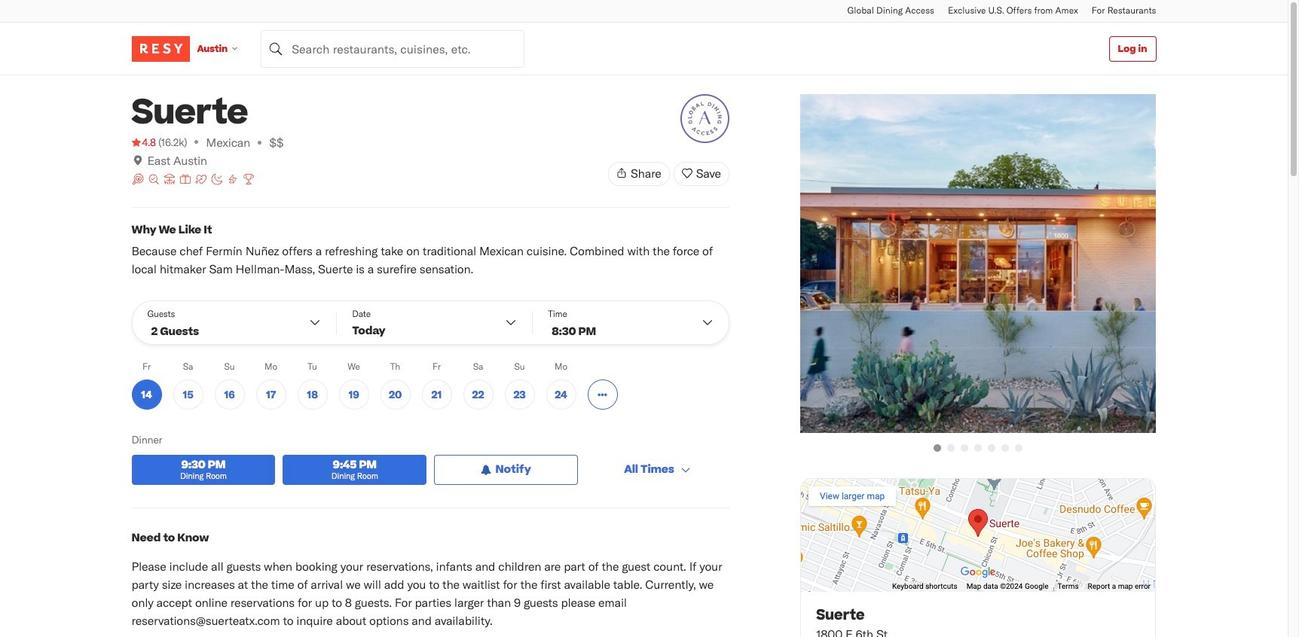 Task type: locate. For each thing, give the bounding box(es) containing it.
None field
[[261, 30, 525, 67]]

Search restaurants, cuisines, etc. text field
[[261, 30, 525, 67]]



Task type: describe. For each thing, give the bounding box(es) containing it.
4.8 out of 5 stars image
[[131, 135, 156, 150]]



Task type: vqa. For each thing, say whether or not it's contained in the screenshot.
field
yes



